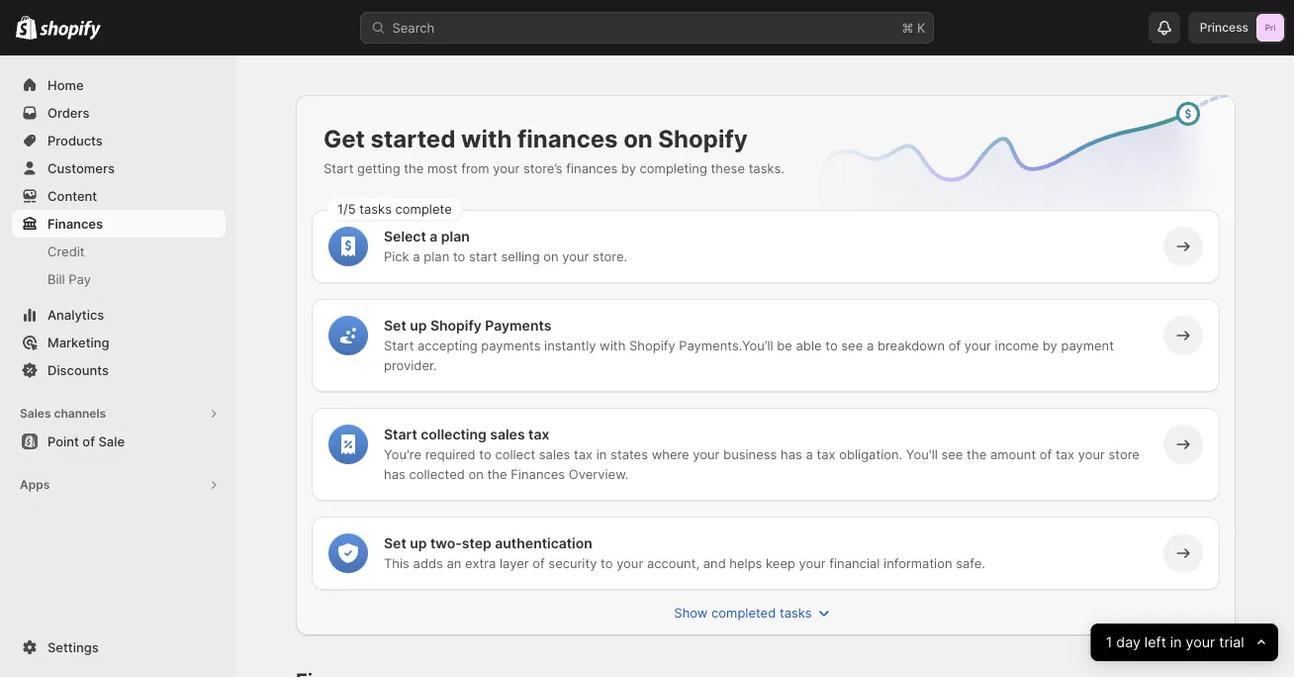 Task type: locate. For each thing, give the bounding box(es) containing it.
on
[[624, 124, 653, 153], [544, 248, 559, 264], [469, 466, 484, 482]]

on down required
[[469, 466, 484, 482]]

to right security
[[601, 555, 613, 571]]

shopify up accepting
[[431, 317, 482, 334]]

with
[[461, 124, 512, 153], [600, 338, 626, 353]]

left
[[1145, 634, 1167, 651]]

0 horizontal spatial see
[[842, 338, 863, 353]]

start collecting sales tax you're required to collect sales tax in states where your business has a tax obligation. you'll see the amount of tax your store has collected on the finances overview.
[[384, 426, 1140, 482]]

in inside 'dropdown button'
[[1171, 634, 1183, 651]]

extra
[[465, 555, 496, 571]]

financial
[[830, 555, 880, 571]]

a left the breakdown
[[867, 338, 874, 353]]

2 up from the top
[[410, 535, 427, 552]]

to inside set up two-step authentication this adds an extra layer of security to your account, and helps keep your financial information safe.
[[601, 555, 613, 571]]

k
[[918, 20, 926, 35]]

the down collect
[[487, 466, 507, 482]]

set
[[384, 317, 407, 334], [384, 535, 407, 552]]

sales up collect
[[490, 426, 525, 443]]

1 vertical spatial set
[[384, 535, 407, 552]]

⌘ k
[[902, 20, 926, 35]]

bill
[[48, 271, 65, 287]]

store
[[1109, 446, 1140, 462]]

plan down select
[[424, 248, 450, 264]]

plan
[[441, 228, 470, 245], [424, 248, 450, 264]]

0 horizontal spatial has
[[384, 466, 406, 482]]

payments.you'll
[[679, 338, 774, 353]]

show
[[675, 605, 708, 620]]

finances down content
[[48, 216, 103, 231]]

by right income
[[1043, 338, 1058, 353]]

tasks right 1/5
[[360, 201, 392, 216]]

with right instantly
[[600, 338, 626, 353]]

finances link
[[12, 210, 226, 238]]

1 horizontal spatial has
[[781, 446, 803, 462]]

1 horizontal spatial see
[[942, 446, 964, 462]]

shopify left "payments.you'll"
[[630, 338, 676, 353]]

obligation.
[[840, 446, 903, 462]]

set inside set up two-step authentication this adds an extra layer of security to your account, and helps keep your financial information safe.
[[384, 535, 407, 552]]

point of sale link
[[12, 428, 226, 455]]

amount
[[991, 446, 1037, 462]]

your right where
[[693, 446, 720, 462]]

0 vertical spatial in
[[597, 446, 607, 462]]

1 vertical spatial in
[[1171, 634, 1183, 651]]

set up this
[[384, 535, 407, 552]]

your left store.
[[563, 248, 589, 264]]

start up you're
[[384, 426, 418, 443]]

has right "business"
[[781, 446, 803, 462]]

1 vertical spatial finances
[[511, 466, 565, 482]]

0 vertical spatial finances
[[48, 216, 103, 231]]

from
[[462, 160, 490, 176]]

your left account,
[[617, 555, 644, 571]]

overview.
[[569, 466, 629, 482]]

see
[[842, 338, 863, 353], [942, 446, 964, 462]]

0 horizontal spatial with
[[461, 124, 512, 153]]

a
[[430, 228, 438, 245], [413, 248, 420, 264], [867, 338, 874, 353], [806, 446, 814, 462]]

your left trial
[[1187, 634, 1216, 651]]

0 horizontal spatial by
[[622, 160, 636, 176]]

business
[[724, 446, 777, 462]]

two-
[[431, 535, 462, 552]]

customers
[[48, 160, 115, 176]]

finances inside start collecting sales tax you're required to collect sales tax in states where your business has a tax obligation. you'll see the amount of tax your store has collected on the finances overview.
[[511, 466, 565, 482]]

to left collect
[[479, 446, 492, 462]]

1 vertical spatial the
[[967, 446, 987, 462]]

0 vertical spatial on
[[624, 124, 653, 153]]

on up completing
[[624, 124, 653, 153]]

shopify inside 'get started with finances on shopify start getting the most from your store's finances by completing these tasks.'
[[659, 124, 748, 153]]

customers link
[[12, 154, 226, 182]]

your inside 'dropdown button'
[[1187, 634, 1216, 651]]

set up provider.
[[384, 317, 407, 334]]

tasks down keep
[[780, 605, 812, 620]]

1 up from the top
[[410, 317, 427, 334]]

set inside set up shopify payments start accepting payments instantly with shopify payments.you'll be able to see a breakdown of your income by payment provider.
[[384, 317, 407, 334]]

2 vertical spatial start
[[384, 426, 418, 443]]

1 horizontal spatial tasks
[[780, 605, 812, 620]]

store's
[[524, 160, 563, 176]]

your right from on the top of page
[[493, 160, 520, 176]]

1 vertical spatial with
[[600, 338, 626, 353]]

1 day left in your trial
[[1107, 634, 1245, 651]]

your left income
[[965, 338, 992, 353]]

2 vertical spatial the
[[487, 466, 507, 482]]

collecting
[[421, 426, 487, 443]]

set for set up shopify payments
[[384, 317, 407, 334]]

a right "business"
[[806, 446, 814, 462]]

orders link
[[12, 99, 226, 127]]

tax
[[529, 426, 550, 443], [574, 446, 593, 462], [817, 446, 836, 462], [1056, 446, 1075, 462]]

sale
[[98, 434, 125, 449]]

1 vertical spatial tasks
[[780, 605, 812, 620]]

finances
[[518, 124, 618, 153], [567, 160, 618, 176]]

of right amount
[[1040, 446, 1053, 462]]

keep
[[766, 555, 796, 571]]

2 vertical spatial on
[[469, 466, 484, 482]]

an
[[447, 555, 462, 571]]

of left sale
[[82, 434, 95, 449]]

income
[[995, 338, 1040, 353]]

content
[[48, 188, 97, 203]]

0 vertical spatial with
[[461, 124, 512, 153]]

the left most
[[404, 160, 424, 176]]

be
[[777, 338, 793, 353]]

finances down collect
[[511, 466, 565, 482]]

step
[[462, 535, 492, 552]]

pick
[[384, 248, 410, 264]]

0 vertical spatial start
[[324, 160, 354, 176]]

of down authentication
[[533, 555, 545, 571]]

finances right store's
[[567, 160, 618, 176]]

see right able
[[842, 338, 863, 353]]

the left amount
[[967, 446, 987, 462]]

see right the you'll
[[942, 446, 964, 462]]

1 vertical spatial see
[[942, 446, 964, 462]]

1 horizontal spatial in
[[1171, 634, 1183, 651]]

helps
[[730, 555, 763, 571]]

1/5
[[338, 201, 356, 216]]

tasks
[[360, 201, 392, 216], [780, 605, 812, 620]]

your
[[493, 160, 520, 176], [563, 248, 589, 264], [965, 338, 992, 353], [693, 446, 720, 462], [1079, 446, 1106, 462], [617, 555, 644, 571], [799, 555, 826, 571], [1187, 634, 1216, 651]]

sales
[[490, 426, 525, 443], [539, 446, 571, 462]]

in right left
[[1171, 634, 1183, 651]]

has
[[781, 446, 803, 462], [384, 466, 406, 482]]

0 horizontal spatial sales
[[490, 426, 525, 443]]

0 vertical spatial shopify
[[659, 124, 748, 153]]

in inside start collecting sales tax you're required to collect sales tax in states where your business has a tax obligation. you'll see the amount of tax your store has collected on the finances overview.
[[597, 446, 607, 462]]

up inside set up shopify payments start accepting payments instantly with shopify payments.you'll be able to see a breakdown of your income by payment provider.
[[410, 317, 427, 334]]

1 vertical spatial sales
[[539, 446, 571, 462]]

of right the breakdown
[[949, 338, 961, 353]]

1 vertical spatial up
[[410, 535, 427, 552]]

of
[[949, 338, 961, 353], [82, 434, 95, 449], [1040, 446, 1053, 462], [533, 555, 545, 571]]

0 vertical spatial see
[[842, 338, 863, 353]]

start up provider.
[[384, 338, 414, 353]]

plan up start
[[441, 228, 470, 245]]

up inside set up two-step authentication this adds an extra layer of security to your account, and helps keep your financial information safe.
[[410, 535, 427, 552]]

set up two-step authentication image
[[339, 543, 358, 563]]

with up from on the top of page
[[461, 124, 512, 153]]

by left completing
[[622, 160, 636, 176]]

finances up store's
[[518, 124, 618, 153]]

0 vertical spatial by
[[622, 160, 636, 176]]

this
[[384, 555, 410, 571]]

a inside start collecting sales tax you're required to collect sales tax in states where your business has a tax obligation. you'll see the amount of tax your store has collected on the finances overview.
[[806, 446, 814, 462]]

tasks.
[[749, 160, 785, 176]]

start
[[324, 160, 354, 176], [384, 338, 414, 353], [384, 426, 418, 443]]

0 vertical spatial up
[[410, 317, 427, 334]]

with inside set up shopify payments start accepting payments instantly with shopify payments.you'll be able to see a breakdown of your income by payment provider.
[[600, 338, 626, 353]]

to left start
[[453, 248, 466, 264]]

of inside button
[[82, 434, 95, 449]]

set up two-step authentication this adds an extra layer of security to your account, and helps keep your financial information safe.
[[384, 535, 986, 571]]

1 vertical spatial on
[[544, 248, 559, 264]]

1 horizontal spatial sales
[[539, 446, 571, 462]]

on right selling in the left top of the page
[[544, 248, 559, 264]]

sales right collect
[[539, 446, 571, 462]]

these
[[711, 160, 745, 176]]

2 horizontal spatial on
[[624, 124, 653, 153]]

tax up overview.
[[574, 446, 593, 462]]

2 horizontal spatial the
[[967, 446, 987, 462]]

has down you're
[[384, 466, 406, 482]]

on inside 'get started with finances on shopify start getting the most from your store's finances by completing these tasks.'
[[624, 124, 653, 153]]

up up adds
[[410, 535, 427, 552]]

in up overview.
[[597, 446, 607, 462]]

0 horizontal spatial on
[[469, 466, 484, 482]]

1 horizontal spatial with
[[600, 338, 626, 353]]

1 set from the top
[[384, 317, 407, 334]]

credit link
[[12, 238, 226, 265]]

0 vertical spatial set
[[384, 317, 407, 334]]

products link
[[12, 127, 226, 154]]

0 vertical spatial the
[[404, 160, 424, 176]]

a right select
[[430, 228, 438, 245]]

to right able
[[826, 338, 838, 353]]

2 set from the top
[[384, 535, 407, 552]]

1 horizontal spatial finances
[[511, 466, 565, 482]]

1 horizontal spatial the
[[487, 466, 507, 482]]

1 vertical spatial start
[[384, 338, 414, 353]]

1 horizontal spatial by
[[1043, 338, 1058, 353]]

by
[[622, 160, 636, 176], [1043, 338, 1058, 353]]

0 vertical spatial sales
[[490, 426, 525, 443]]

and
[[704, 555, 726, 571]]

the
[[404, 160, 424, 176], [967, 446, 987, 462], [487, 466, 507, 482]]

0 vertical spatial plan
[[441, 228, 470, 245]]

princess image
[[1257, 14, 1285, 42]]

a inside set up shopify payments start accepting payments instantly with shopify payments.you'll be able to see a breakdown of your income by payment provider.
[[867, 338, 874, 353]]

of inside start collecting sales tax you're required to collect sales tax in states where your business has a tax obligation. you'll see the amount of tax your store has collected on the finances overview.
[[1040, 446, 1053, 462]]

0 vertical spatial tasks
[[360, 201, 392, 216]]

the inside 'get started with finances on shopify start getting the most from your store's finances by completing these tasks.'
[[404, 160, 424, 176]]

analytics link
[[12, 301, 226, 329]]

most
[[428, 160, 458, 176]]

1 horizontal spatial on
[[544, 248, 559, 264]]

shopify image
[[16, 15, 37, 39]]

1 day left in your trial button
[[1092, 624, 1279, 661]]

marketing
[[48, 335, 109, 350]]

0 horizontal spatial the
[[404, 160, 424, 176]]

start down get
[[324, 160, 354, 176]]

1 vertical spatial by
[[1043, 338, 1058, 353]]

set up shopify payments image
[[339, 326, 358, 345]]

0 vertical spatial finances
[[518, 124, 618, 153]]

shopify
[[659, 124, 748, 153], [431, 317, 482, 334], [630, 338, 676, 353]]

discounts
[[48, 362, 109, 378]]

0 horizontal spatial in
[[597, 446, 607, 462]]

shopify up these
[[659, 124, 748, 153]]

required
[[425, 446, 476, 462]]

up up accepting
[[410, 317, 427, 334]]



Task type: vqa. For each thing, say whether or not it's contained in the screenshot.
with within the "set up shopify payments start accepting payments instantly with shopify payments.you'll be able to see a breakdown of your income by payment provider."
yes



Task type: describe. For each thing, give the bounding box(es) containing it.
tax right amount
[[1056, 446, 1075, 462]]

select a plan pick a plan to start selling on your store.
[[384, 228, 628, 264]]

settings
[[48, 639, 99, 655]]

show completed tasks
[[675, 605, 812, 620]]

1 vertical spatial finances
[[567, 160, 618, 176]]

bill pay
[[48, 271, 91, 287]]

point of sale
[[48, 434, 125, 449]]

1 vertical spatial shopify
[[431, 317, 482, 334]]

bill pay link
[[12, 265, 226, 293]]

account,
[[647, 555, 700, 571]]

2 vertical spatial shopify
[[630, 338, 676, 353]]

tax up collect
[[529, 426, 550, 443]]

information
[[884, 555, 953, 571]]

payment
[[1062, 338, 1115, 353]]

start inside set up shopify payments start accepting payments instantly with shopify payments.you'll be able to see a breakdown of your income by payment provider.
[[384, 338, 414, 353]]

pay
[[69, 271, 91, 287]]

by inside set up shopify payments start accepting payments instantly with shopify payments.you'll be able to see a breakdown of your income by payment provider.
[[1043, 338, 1058, 353]]

day
[[1117, 634, 1141, 651]]

see inside start collecting sales tax you're required to collect sales tax in states where your business has a tax obligation. you'll see the amount of tax your store has collected on the finances overview.
[[942, 446, 964, 462]]

authentication
[[495, 535, 593, 552]]

1/5 tasks complete
[[338, 201, 452, 216]]

sales
[[20, 406, 51, 421]]

settings link
[[12, 634, 226, 661]]

your inside set up shopify payments start accepting payments instantly with shopify payments.you'll be able to see a breakdown of your income by payment provider.
[[965, 338, 992, 353]]

layer
[[500, 555, 529, 571]]

your left store
[[1079, 446, 1106, 462]]

start collecting sales tax image
[[339, 435, 358, 454]]

payments
[[481, 338, 541, 353]]

sales channels button
[[12, 400, 226, 428]]

payments
[[485, 317, 552, 334]]

home
[[48, 77, 84, 93]]

channels
[[54, 406, 106, 421]]

selling
[[501, 248, 540, 264]]

1 vertical spatial has
[[384, 466, 406, 482]]

with inside 'get started with finances on shopify start getting the most from your store's finances by completing these tasks.'
[[461, 124, 512, 153]]

your inside 'get started with finances on shopify start getting the most from your store's finances by completing these tasks.'
[[493, 160, 520, 176]]

home link
[[12, 71, 226, 99]]

to inside start collecting sales tax you're required to collect sales tax in states where your business has a tax obligation. you'll see the amount of tax your store has collected on the finances overview.
[[479, 446, 492, 462]]

select a plan image
[[339, 237, 358, 256]]

of inside set up two-step authentication this adds an extra layer of security to your account, and helps keep your financial information safe.
[[533, 555, 545, 571]]

point of sale button
[[0, 428, 238, 455]]

provider.
[[384, 357, 437, 373]]

started
[[371, 124, 456, 153]]

tasks inside button
[[780, 605, 812, 620]]

collected
[[409, 466, 465, 482]]

discounts link
[[12, 356, 226, 384]]

see inside set up shopify payments start accepting payments instantly with shopify payments.you'll be able to see a breakdown of your income by payment provider.
[[842, 338, 863, 353]]

your right keep
[[799, 555, 826, 571]]

analytics
[[48, 307, 104, 322]]

1
[[1107, 634, 1113, 651]]

tax left obligation.
[[817, 446, 836, 462]]

set up shopify payments start accepting payments instantly with shopify payments.you'll be able to see a breakdown of your income by payment provider.
[[384, 317, 1115, 373]]

getting
[[357, 160, 401, 176]]

of inside set up shopify payments start accepting payments instantly with shopify payments.you'll be able to see a breakdown of your income by payment provider.
[[949, 338, 961, 353]]

start inside start collecting sales tax you're required to collect sales tax in states where your business has a tax obligation. you'll see the amount of tax your store has collected on the finances overview.
[[384, 426, 418, 443]]

a right pick
[[413, 248, 420, 264]]

products
[[48, 133, 103, 148]]

set for set up two-step authentication
[[384, 535, 407, 552]]

point
[[48, 434, 79, 449]]

you're
[[384, 446, 422, 462]]

princess
[[1201, 20, 1249, 35]]

safe.
[[956, 555, 986, 571]]

0 horizontal spatial tasks
[[360, 201, 392, 216]]

get
[[324, 124, 365, 153]]

search
[[393, 20, 435, 35]]

on inside select a plan pick a plan to start selling on your store.
[[544, 248, 559, 264]]

⌘
[[902, 20, 914, 35]]

orders
[[48, 105, 90, 120]]

completed
[[712, 605, 776, 620]]

get started with finances on shopify start getting the most from your store's finances by completing these tasks.
[[324, 124, 785, 176]]

where
[[652, 446, 690, 462]]

trial
[[1220, 634, 1245, 651]]

to inside select a plan pick a plan to start selling on your store.
[[453, 248, 466, 264]]

your inside select a plan pick a plan to start selling on your store.
[[563, 248, 589, 264]]

instantly
[[545, 338, 596, 353]]

by inside 'get started with finances on shopify start getting the most from your store's finances by completing these tasks.'
[[622, 160, 636, 176]]

line chart image
[[787, 91, 1240, 253]]

start inside 'get started with finances on shopify start getting the most from your store's finances by completing these tasks.'
[[324, 160, 354, 176]]

security
[[549, 555, 597, 571]]

start
[[469, 248, 498, 264]]

states
[[611, 446, 648, 462]]

collect
[[495, 446, 536, 462]]

show completed tasks button
[[300, 599, 1209, 627]]

apps
[[20, 478, 50, 492]]

shopify image
[[40, 20, 101, 40]]

accepting
[[418, 338, 478, 353]]

marketing link
[[12, 329, 226, 356]]

able
[[796, 338, 822, 353]]

up for shopify
[[410, 317, 427, 334]]

0 vertical spatial has
[[781, 446, 803, 462]]

apps button
[[12, 471, 226, 499]]

on inside start collecting sales tax you're required to collect sales tax in states where your business has a tax obligation. you'll see the amount of tax your store has collected on the finances overview.
[[469, 466, 484, 482]]

1 vertical spatial plan
[[424, 248, 450, 264]]

credit
[[48, 244, 85, 259]]

store.
[[593, 248, 628, 264]]

up for two-
[[410, 535, 427, 552]]

sales channels
[[20, 406, 106, 421]]

you'll
[[907, 446, 938, 462]]

adds
[[413, 555, 443, 571]]

completing
[[640, 160, 708, 176]]

select
[[384, 228, 426, 245]]

to inside set up shopify payments start accepting payments instantly with shopify payments.you'll be able to see a breakdown of your income by payment provider.
[[826, 338, 838, 353]]

0 horizontal spatial finances
[[48, 216, 103, 231]]

content link
[[12, 182, 226, 210]]



